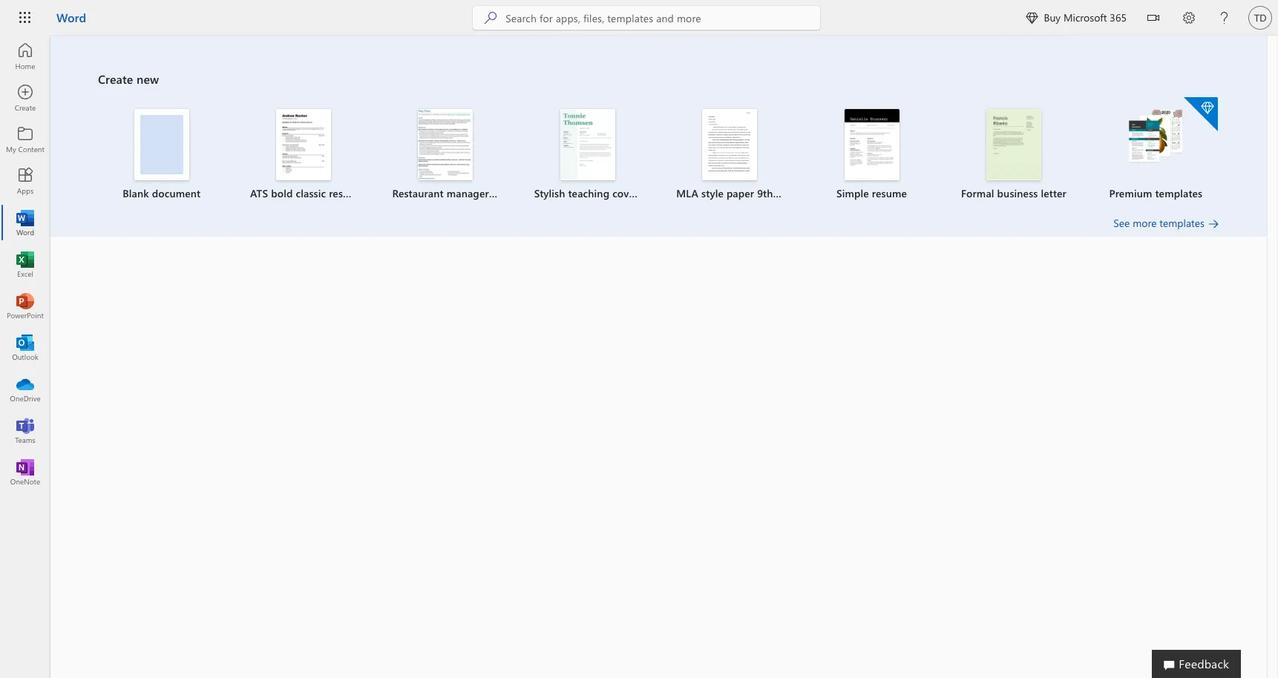 Task type: describe. For each thing, give the bounding box(es) containing it.
outlook image
[[18, 340, 33, 355]]

word
[[56, 10, 86, 25]]

edition
[[776, 186, 810, 201]]

td
[[1255, 12, 1267, 23]]

onedrive image
[[18, 382, 33, 397]]

style
[[702, 186, 724, 201]]

ats bold classic resume image
[[276, 109, 331, 180]]

ats bold classic resume
[[250, 186, 364, 201]]

2 resume from the left
[[492, 186, 527, 201]]

 buy microsoft 365
[[1027, 10, 1127, 25]]

document
[[152, 186, 201, 201]]

home image
[[18, 49, 33, 64]]

word image
[[18, 215, 33, 230]]

formal business letter element
[[952, 109, 1077, 201]]

3 resume from the left
[[873, 186, 908, 201]]

new
[[137, 71, 159, 87]]

create new
[[98, 71, 159, 87]]

paper
[[727, 186, 755, 201]]

ats bold classic resume element
[[242, 109, 366, 201]]

blank document element
[[100, 109, 224, 201]]

stylish
[[535, 186, 566, 201]]

buy
[[1044, 10, 1061, 25]]

 button
[[1136, 0, 1172, 39]]


[[1027, 12, 1039, 24]]

premium templates
[[1110, 186, 1203, 201]]

teams image
[[18, 423, 33, 438]]

restaurant
[[392, 186, 444, 201]]

blank
[[123, 186, 149, 201]]

more
[[1134, 216, 1157, 230]]

formal
[[962, 186, 995, 201]]

create image
[[18, 91, 33, 105]]

restaurant manager resume image
[[418, 109, 473, 180]]


[[1148, 12, 1160, 24]]

mla style paper 9th edition image
[[703, 109, 758, 180]]

classic
[[296, 186, 326, 201]]

excel image
[[18, 257, 33, 272]]

td button
[[1243, 0, 1279, 36]]

simple resume image
[[845, 109, 900, 180]]

1 letter from the left
[[642, 186, 667, 201]]

restaurant manager resume
[[392, 186, 527, 201]]

teaching
[[569, 186, 610, 201]]

premium templates diamond image
[[1185, 97, 1219, 131]]

ats
[[250, 186, 268, 201]]

2 letter from the left
[[1042, 186, 1067, 201]]

premium templates image
[[1129, 109, 1184, 164]]

microsoft
[[1064, 10, 1108, 25]]

bold
[[271, 186, 293, 201]]

onenote image
[[18, 465, 33, 480]]



Task type: vqa. For each thing, say whether or not it's contained in the screenshot.
Name Book cell
no



Task type: locate. For each thing, give the bounding box(es) containing it.
1 resume from the left
[[329, 186, 364, 201]]

see more templates
[[1114, 216, 1205, 230]]

None search field
[[473, 6, 821, 30]]

templates inside "button"
[[1160, 216, 1205, 230]]

none search field inside word banner
[[473, 6, 821, 30]]

resume left stylish
[[492, 186, 527, 201]]

apps image
[[18, 174, 33, 189]]

see more templates button
[[1114, 216, 1220, 231]]

powerpoint image
[[18, 299, 33, 313]]

templates right more at the right of page
[[1160, 216, 1205, 230]]

create
[[98, 71, 133, 87]]

templates
[[1156, 186, 1203, 201], [1160, 216, 1205, 230]]

365
[[1111, 10, 1127, 25]]

Search box. Suggestions appear as you type. search field
[[506, 6, 821, 30]]

see
[[1114, 216, 1131, 230]]

navigation
[[0, 36, 51, 493]]

mla
[[677, 186, 699, 201]]

0 vertical spatial templates
[[1156, 186, 1203, 201]]

resume
[[329, 186, 364, 201], [492, 186, 527, 201], [873, 186, 908, 201]]

letter right business
[[1042, 186, 1067, 201]]

simple
[[837, 186, 870, 201]]

formal business letter
[[962, 186, 1067, 201]]

stylish teaching cover letter image
[[561, 109, 616, 180]]

letter right "cover"
[[642, 186, 667, 201]]

formal business letter image
[[987, 109, 1042, 180]]

word banner
[[0, 0, 1279, 39]]

1 horizontal spatial letter
[[1042, 186, 1067, 201]]

resume inside 'element'
[[329, 186, 364, 201]]

blank document
[[123, 186, 201, 201]]

cover
[[613, 186, 639, 201]]

2 horizontal spatial resume
[[873, 186, 908, 201]]

premium
[[1110, 186, 1153, 201]]

business
[[998, 186, 1039, 201]]

manager
[[447, 186, 489, 201]]

1 horizontal spatial resume
[[492, 186, 527, 201]]

templates up the see more templates "button"
[[1156, 186, 1203, 201]]

0 horizontal spatial resume
[[329, 186, 364, 201]]

simple resume element
[[810, 109, 934, 201]]

0 horizontal spatial letter
[[642, 186, 667, 201]]

restaurant manager resume element
[[384, 109, 527, 201]]

feedback button
[[1153, 651, 1242, 679]]

9th
[[758, 186, 774, 201]]

simple resume
[[837, 186, 908, 201]]

stylish teaching cover letter element
[[526, 109, 667, 201]]

mla style paper 9th edition
[[677, 186, 810, 201]]

premium templates element
[[1094, 97, 1219, 201]]

resume right simple
[[873, 186, 908, 201]]

mla style paper 9th edition element
[[668, 109, 810, 201]]

stylish teaching cover letter
[[535, 186, 667, 201]]

resume right classic
[[329, 186, 364, 201]]

feedback
[[1180, 657, 1230, 672]]

letter
[[642, 186, 667, 201], [1042, 186, 1067, 201]]

my content image
[[18, 132, 33, 147]]

1 vertical spatial templates
[[1160, 216, 1205, 230]]



